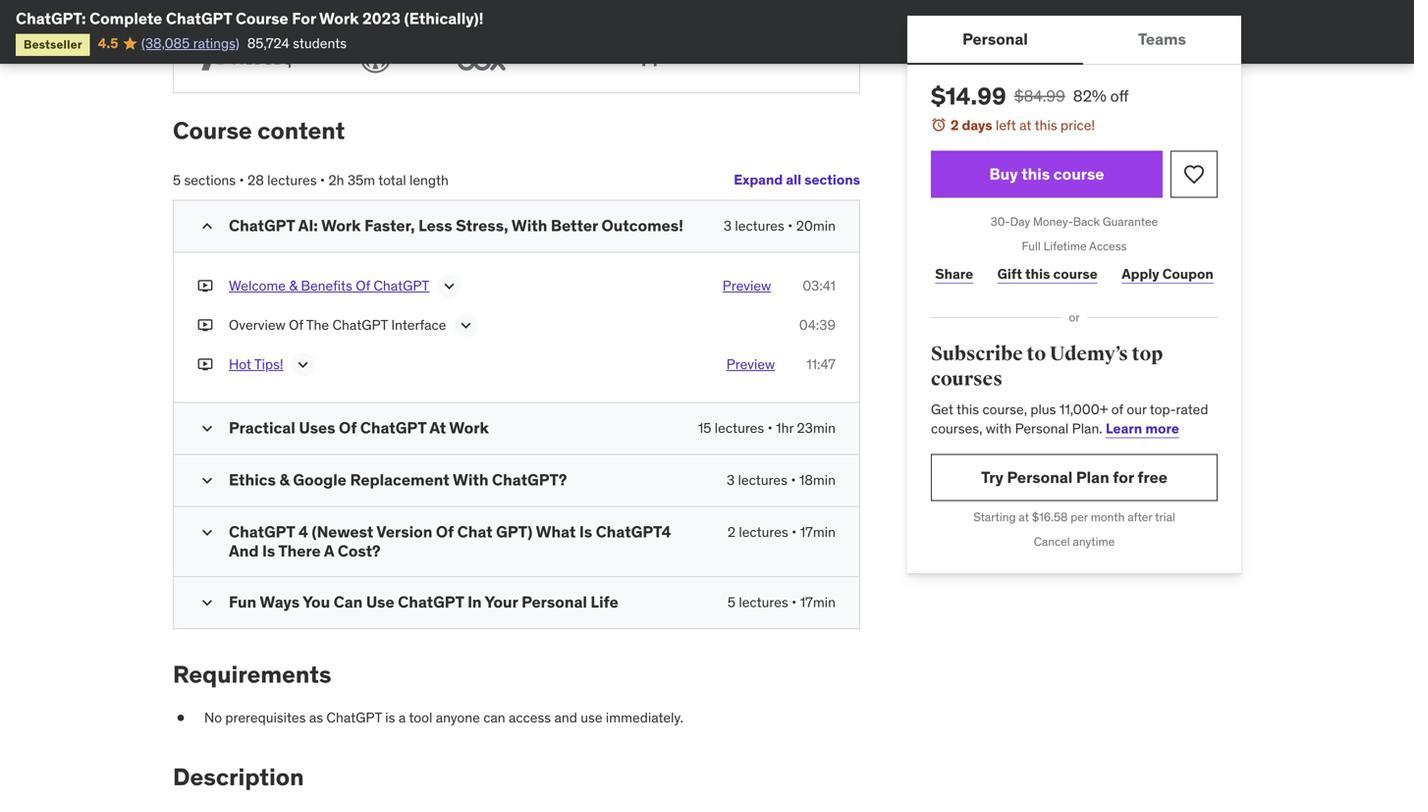 Task type: describe. For each thing, give the bounding box(es) containing it.
• for chatgpt ai: work faster, less stress, with better outcomes!
[[788, 217, 793, 235]]

11:47
[[807, 356, 836, 373]]

cost?
[[338, 541, 381, 561]]

1 vertical spatial course
[[173, 116, 252, 145]]

1 vertical spatial work
[[321, 216, 361, 236]]

(newest
[[312, 522, 374, 542]]

top-
[[1150, 401, 1177, 418]]

4
[[299, 522, 308, 542]]

practical
[[229, 418, 296, 438]]

0 vertical spatial preview
[[723, 277, 771, 295]]

plus
[[1031, 401, 1057, 418]]

can
[[484, 710, 506, 727]]

replacement
[[350, 470, 450, 490]]

2 for 2 days left at this price!
[[951, 116, 959, 134]]

20min
[[796, 217, 836, 235]]

0 horizontal spatial with
[[453, 470, 489, 490]]

at
[[430, 418, 446, 438]]

course for buy this course
[[1054, 164, 1105, 184]]

0 vertical spatial at
[[1020, 116, 1032, 134]]

subscribe
[[931, 342, 1023, 366]]

practical uses of chatgpt at work
[[229, 418, 489, 438]]

23min
[[797, 420, 836, 437]]

month
[[1091, 510, 1125, 525]]

of inside button
[[356, 277, 370, 295]]

small image for chatgpt
[[197, 217, 217, 236]]

bestseller
[[24, 37, 82, 52]]

gift this course link
[[994, 255, 1102, 294]]

this down $84.99
[[1035, 116, 1058, 134]]

your
[[485, 592, 518, 612]]

day
[[1011, 214, 1031, 229]]

version
[[377, 522, 433, 542]]

no
[[204, 710, 222, 727]]

of
[[1112, 401, 1124, 418]]

lectures for ethics & google replacement with chatgpt?
[[738, 472, 788, 489]]

85,724
[[247, 34, 290, 52]]

chatgpt down 28
[[229, 216, 295, 236]]

and
[[229, 541, 259, 561]]

top
[[1132, 342, 1163, 366]]

what
[[536, 522, 576, 542]]

money-
[[1034, 214, 1074, 229]]

& for welcome
[[289, 277, 298, 295]]

3 for ethics & google replacement with chatgpt?
[[727, 472, 735, 489]]

our
[[1127, 401, 1147, 418]]

1 vertical spatial preview
[[727, 356, 775, 373]]

better
[[551, 216, 598, 236]]

immediately.
[[606, 710, 684, 727]]

at inside starting at $16.58 per month after trial cancel anytime
[[1019, 510, 1030, 525]]

as
[[309, 710, 323, 727]]

courses
[[931, 368, 1003, 392]]

off
[[1111, 86, 1129, 106]]

this for get
[[957, 401, 980, 418]]

17min for chatgpt4
[[800, 524, 836, 541]]

for
[[292, 8, 316, 28]]

18min
[[800, 472, 836, 489]]

for
[[1113, 468, 1135, 488]]

content
[[258, 116, 345, 145]]

and
[[555, 710, 578, 727]]

xsmall image left hot
[[197, 355, 213, 374]]

chatgpt inside chatgpt 4 (newest version of chat gpt) what is chatgpt4 and is there a cost?
[[229, 522, 295, 542]]

anytime
[[1073, 534, 1115, 549]]

0 vertical spatial course
[[236, 8, 289, 28]]

courses,
[[931, 420, 983, 438]]

work for chatgpt
[[449, 418, 489, 438]]

1 horizontal spatial is
[[580, 522, 593, 542]]

share
[[936, 265, 974, 283]]

days
[[962, 116, 993, 134]]

5 sections • 28 lectures • 2h 35m total length
[[173, 171, 449, 189]]

get this course, plus 11,000+ of our top-rated courses, with personal plan.
[[931, 401, 1209, 438]]

faster,
[[365, 216, 415, 236]]

coupon
[[1163, 265, 1214, 283]]

chatgpt?
[[492, 470, 567, 490]]

work for course
[[319, 8, 359, 28]]

welcome
[[229, 277, 286, 295]]

uses
[[299, 418, 335, 438]]

tool
[[409, 710, 433, 727]]

2 sections from the left
[[184, 171, 236, 189]]

this for gift
[[1026, 265, 1051, 283]]

length
[[410, 171, 449, 189]]

$14.99
[[931, 82, 1007, 111]]

google
[[293, 470, 347, 490]]

$84.99
[[1015, 86, 1066, 106]]

stress,
[[456, 216, 509, 236]]

2 lectures • 17min
[[728, 524, 836, 541]]

expand all sections
[[734, 171, 861, 189]]

chatgpt up (38,085 ratings)
[[166, 8, 232, 28]]

with
[[986, 420, 1012, 438]]

of inside chatgpt 4 (newest version of chat gpt) what is chatgpt4 and is there a cost?
[[436, 522, 454, 542]]

udemy's
[[1050, 342, 1129, 366]]

access
[[1090, 239, 1127, 254]]

ways
[[260, 592, 300, 612]]

85,724 students
[[247, 34, 347, 52]]

small image for chatgpt
[[197, 523, 217, 543]]

try personal plan for free link
[[931, 454, 1218, 502]]

2 for 2 lectures • 17min
[[728, 524, 736, 541]]

wishlist image
[[1183, 163, 1206, 186]]

ethics & google replacement with chatgpt?
[[229, 470, 567, 490]]

students
[[293, 34, 347, 52]]

small image for practical
[[197, 419, 217, 439]]

box image
[[449, 39, 515, 76]]

04:39
[[799, 316, 836, 334]]

free
[[1138, 468, 1168, 488]]

starting at $16.58 per month after trial cancel anytime
[[974, 510, 1176, 549]]

starting
[[974, 510, 1016, 525]]

2023
[[363, 8, 401, 28]]

rated
[[1177, 401, 1209, 418]]

personal button
[[908, 16, 1084, 63]]

back
[[1074, 214, 1100, 229]]

tab list containing personal
[[908, 16, 1242, 65]]

gift
[[998, 265, 1023, 283]]

buy this course button
[[931, 151, 1163, 198]]



Task type: locate. For each thing, give the bounding box(es) containing it.
learn
[[1106, 420, 1143, 438]]

work right ai:
[[321, 216, 361, 236]]

apply
[[1122, 265, 1160, 283]]

1 horizontal spatial with
[[512, 216, 548, 236]]

5 lectures • 17min
[[728, 594, 836, 612]]

small image for ethics
[[197, 471, 217, 491]]

netapp image
[[566, 39, 679, 76]]

course,
[[983, 401, 1028, 418]]

1 small image from the top
[[197, 217, 217, 236]]

cancel
[[1034, 534, 1071, 549]]

life
[[591, 592, 619, 612]]

show lecture description image right interface
[[456, 316, 476, 336]]

1 horizontal spatial 5
[[728, 594, 736, 612]]

chatgpt left in
[[398, 592, 464, 612]]

1 vertical spatial 2
[[728, 524, 736, 541]]

lectures down "expand"
[[735, 217, 785, 235]]

4.5
[[98, 34, 118, 52]]

after
[[1128, 510, 1153, 525]]

outcomes!
[[602, 216, 684, 236]]

expand
[[734, 171, 783, 189]]

personal inside the personal button
[[963, 29, 1028, 49]]

personal inside get this course, plus 11,000+ of our top-rated courses, with personal plan.
[[1016, 420, 1069, 438]]

0 vertical spatial small image
[[197, 523, 217, 543]]

• left 1hr
[[768, 420, 773, 437]]

17min down 2 lectures • 17min
[[800, 594, 836, 612]]

requirements
[[173, 660, 332, 690]]

or
[[1069, 310, 1080, 325]]

share button
[[931, 255, 978, 294]]

1 sections from the left
[[805, 171, 861, 189]]

1 vertical spatial &
[[279, 470, 290, 490]]

course for gift this course
[[1054, 265, 1098, 283]]

$16.58
[[1032, 510, 1068, 525]]

this right buy
[[1022, 164, 1050, 184]]

2 course from the top
[[1054, 265, 1098, 283]]

hot tips!
[[229, 356, 284, 373]]

with
[[512, 216, 548, 236], [453, 470, 489, 490]]

sections inside dropdown button
[[805, 171, 861, 189]]

small image left and
[[197, 523, 217, 543]]

lectures for chatgpt ai: work faster, less stress, with better outcomes!
[[735, 217, 785, 235]]

this up the courses,
[[957, 401, 980, 418]]

• left the "20min"
[[788, 217, 793, 235]]

lectures right 28
[[267, 171, 317, 189]]

1 course from the top
[[1054, 164, 1105, 184]]

use
[[581, 710, 603, 727]]

2h 35m
[[329, 171, 375, 189]]

personal left the life
[[522, 592, 587, 612]]

0 horizontal spatial 5
[[173, 171, 181, 189]]

lectures right 15
[[715, 420, 765, 437]]

interface
[[391, 316, 446, 334]]

1 vertical spatial with
[[453, 470, 489, 490]]

preview
[[723, 277, 771, 295], [727, 356, 775, 373]]

trial
[[1155, 510, 1176, 525]]

chatgpt left '4'
[[229, 522, 295, 542]]

buy
[[990, 164, 1018, 184]]

0 vertical spatial course
[[1054, 164, 1105, 184]]

apply coupon button
[[1118, 255, 1218, 294]]

nasdaq image
[[190, 39, 303, 76]]

5 down 2 lectures • 17min
[[728, 594, 736, 612]]

show lecture description image
[[293, 355, 313, 375]]

xsmall image left welcome
[[197, 277, 213, 296]]

this inside buy this course button
[[1022, 164, 1050, 184]]

2
[[951, 116, 959, 134], [728, 524, 736, 541]]

chatgpt 4 (newest version of chat gpt) what is chatgpt4 and is there a cost?
[[229, 522, 671, 561]]

ethics
[[229, 470, 276, 490]]

small image left fun on the left bottom of the page
[[197, 593, 217, 613]]

2 down 3 lectures • 18min
[[728, 524, 736, 541]]

lectures down 2 lectures • 17min
[[739, 594, 789, 612]]

preview up the 15 lectures • 1hr 23min at the bottom
[[727, 356, 775, 373]]

(38,085
[[141, 34, 190, 52]]

1 vertical spatial show lecture description image
[[456, 316, 476, 336]]

course up back
[[1054, 164, 1105, 184]]

3
[[724, 217, 732, 235], [727, 472, 735, 489]]

2 small image from the top
[[197, 419, 217, 439]]

tips!
[[254, 356, 284, 373]]

of
[[356, 277, 370, 295], [289, 316, 303, 334], [339, 418, 357, 438], [436, 522, 454, 542]]

complete
[[90, 8, 162, 28]]

1 vertical spatial 17min
[[800, 594, 836, 612]]

chatgpt
[[166, 8, 232, 28], [229, 216, 295, 236], [374, 277, 430, 295], [333, 316, 388, 334], [360, 418, 427, 438], [229, 522, 295, 542], [398, 592, 464, 612], [327, 710, 382, 727]]

teams button
[[1084, 16, 1242, 63]]

try personal plan for free
[[982, 468, 1168, 488]]

course inside button
[[1054, 164, 1105, 184]]

work up students
[[319, 8, 359, 28]]

anyone
[[436, 710, 480, 727]]

lectures down the 15 lectures • 1hr 23min at the bottom
[[738, 472, 788, 489]]

0 horizontal spatial is
[[262, 541, 275, 561]]

• left 28
[[239, 171, 244, 189]]

• for fun ways you can use chatgpt in your personal life
[[792, 594, 797, 612]]

personal inside try personal plan for free link
[[1007, 468, 1073, 488]]

xsmall image left the "no"
[[173, 709, 189, 728]]

sections right all
[[805, 171, 861, 189]]

• down 2 lectures • 17min
[[792, 594, 797, 612]]

tab list
[[908, 16, 1242, 65]]

show lecture description image
[[439, 277, 459, 296], [456, 316, 476, 336]]

0 vertical spatial show lecture description image
[[439, 277, 459, 296]]

chatgpt up interface
[[374, 277, 430, 295]]

15 lectures • 1hr 23min
[[698, 420, 836, 437]]

this inside gift this course link
[[1026, 265, 1051, 283]]

is right and
[[262, 541, 275, 561]]

chatgpt left at
[[360, 418, 427, 438]]

& left benefits
[[289, 277, 298, 295]]

course down lifetime
[[1054, 265, 1098, 283]]

all
[[786, 171, 802, 189]]

(ethically)!
[[404, 8, 484, 28]]

hot
[[229, 356, 251, 373]]

0 vertical spatial 2
[[951, 116, 959, 134]]

personal down the plus
[[1016, 420, 1069, 438]]

xsmall image left the overview
[[197, 316, 213, 335]]

lectures down 3 lectures • 18min
[[739, 524, 789, 541]]

0 vertical spatial 17min
[[800, 524, 836, 541]]

• left 2h 35m
[[320, 171, 325, 189]]

alarm image
[[931, 117, 947, 133]]

& for ethics
[[279, 470, 290, 490]]

1hr
[[776, 420, 794, 437]]

0 vertical spatial &
[[289, 277, 298, 295]]

benefits
[[301, 277, 353, 295]]

overview
[[229, 316, 286, 334]]

• left 18min
[[791, 472, 796, 489]]

& right ethics at left
[[279, 470, 290, 490]]

is right what
[[580, 522, 593, 542]]

description
[[173, 763, 304, 792]]

1 horizontal spatial sections
[[805, 171, 861, 189]]

personal up $16.58
[[1007, 468, 1073, 488]]

15
[[698, 420, 712, 437]]

in
[[468, 592, 482, 612]]

chatgpt:
[[16, 8, 86, 28]]

at left $16.58
[[1019, 510, 1030, 525]]

• down 3 lectures • 18min
[[792, 524, 797, 541]]

chat
[[457, 522, 493, 542]]

course
[[1054, 164, 1105, 184], [1054, 265, 1098, 283]]

course
[[236, 8, 289, 28], [173, 116, 252, 145]]

1 17min from the top
[[800, 524, 836, 541]]

small image
[[197, 523, 217, 543], [197, 593, 217, 613]]

chatgpt inside button
[[374, 277, 430, 295]]

0 vertical spatial with
[[512, 216, 548, 236]]

1 vertical spatial at
[[1019, 510, 1030, 525]]

5 for 5 lectures • 17min
[[728, 594, 736, 612]]

0 vertical spatial 3
[[724, 217, 732, 235]]

of left chat
[[436, 522, 454, 542]]

• for practical uses of chatgpt at work
[[768, 420, 773, 437]]

1 vertical spatial small image
[[197, 419, 217, 439]]

chatgpt left is
[[327, 710, 382, 727]]

5 for 5 sections • 28 lectures • 2h 35m total length
[[173, 171, 181, 189]]

$14.99 $84.99 82% off
[[931, 82, 1129, 111]]

•
[[239, 171, 244, 189], [320, 171, 325, 189], [788, 217, 793, 235], [768, 420, 773, 437], [791, 472, 796, 489], [792, 524, 797, 541], [792, 594, 797, 612]]

ai:
[[298, 216, 318, 236]]

total
[[378, 171, 406, 189]]

gift this course
[[998, 265, 1098, 283]]

lectures
[[267, 171, 317, 189], [735, 217, 785, 235], [715, 420, 765, 437], [738, 472, 788, 489], [739, 524, 789, 541], [739, 594, 789, 612]]

2 17min from the top
[[800, 594, 836, 612]]

of right benefits
[[356, 277, 370, 295]]

sections left 28
[[184, 171, 236, 189]]

2 vertical spatial small image
[[197, 471, 217, 491]]

2 small image from the top
[[197, 593, 217, 613]]

03:41
[[803, 277, 836, 295]]

5 left 28
[[173, 171, 181, 189]]

1 vertical spatial 5
[[728, 594, 736, 612]]

1 small image from the top
[[197, 523, 217, 543]]

0 horizontal spatial 2
[[728, 524, 736, 541]]

plan.
[[1072, 420, 1103, 438]]

this right 'gift'
[[1026, 265, 1051, 283]]

plan
[[1077, 468, 1110, 488]]

small image for fun
[[197, 593, 217, 613]]

gpt)
[[496, 522, 533, 542]]

volkswagen image
[[354, 39, 397, 76]]

1 vertical spatial small image
[[197, 593, 217, 613]]

0 horizontal spatial sections
[[184, 171, 236, 189]]

show lecture description image for xsmall icon left of welcome
[[439, 277, 459, 296]]

this for buy
[[1022, 164, 1050, 184]]

no prerequisites as chatgpt is a tool anyone can access and use immediately.
[[204, 710, 684, 727]]

learn more link
[[1106, 420, 1180, 438]]

• for ethics & google replacement with chatgpt?
[[791, 472, 796, 489]]

0 vertical spatial small image
[[197, 217, 217, 236]]

this inside get this course, plus 11,000+ of our top-rated courses, with personal plan.
[[957, 401, 980, 418]]

with up chat
[[453, 470, 489, 490]]

17min down 18min
[[800, 524, 836, 541]]

2 right alarm image
[[951, 116, 959, 134]]

personal
[[963, 29, 1028, 49], [1016, 420, 1069, 438], [1007, 468, 1073, 488], [522, 592, 587, 612]]

• for chatgpt 4 (newest version of chat gpt) what is chatgpt4 and is there a cost?
[[792, 524, 797, 541]]

with left better
[[512, 216, 548, 236]]

3 lectures • 18min
[[727, 472, 836, 489]]

(38,085 ratings)
[[141, 34, 239, 52]]

1 vertical spatial course
[[1054, 265, 1098, 283]]

teams
[[1139, 29, 1187, 49]]

the
[[306, 316, 329, 334]]

xsmall image
[[197, 277, 213, 296], [197, 316, 213, 335], [197, 355, 213, 374], [173, 709, 189, 728]]

0 vertical spatial 5
[[173, 171, 181, 189]]

course up 85,724
[[236, 8, 289, 28]]

of left the
[[289, 316, 303, 334]]

3 small image from the top
[[197, 471, 217, 491]]

2 vertical spatial work
[[449, 418, 489, 438]]

17min for life
[[800, 594, 836, 612]]

overview of the chatgpt interface
[[229, 316, 446, 334]]

show lecture description image for xsmall icon on the left of the overview
[[456, 316, 476, 336]]

0 vertical spatial work
[[319, 8, 359, 28]]

subscribe to udemy's top courses
[[931, 342, 1163, 392]]

at right left
[[1020, 116, 1032, 134]]

preview down 3 lectures • 20min
[[723, 277, 771, 295]]

& inside button
[[289, 277, 298, 295]]

1 vertical spatial 3
[[727, 472, 735, 489]]

try
[[982, 468, 1004, 488]]

1 horizontal spatial 2
[[951, 116, 959, 134]]

course up 28
[[173, 116, 252, 145]]

lectures for practical uses of chatgpt at work
[[715, 420, 765, 437]]

of right uses
[[339, 418, 357, 438]]

small image
[[197, 217, 217, 236], [197, 419, 217, 439], [197, 471, 217, 491]]

is
[[580, 522, 593, 542], [262, 541, 275, 561]]

11,000+
[[1060, 401, 1109, 418]]

work right at
[[449, 418, 489, 438]]

show lecture description image up interface
[[439, 277, 459, 296]]

personal up $14.99
[[963, 29, 1028, 49]]

3 for chatgpt ai: work faster, less stress, with better outcomes!
[[724, 217, 732, 235]]

lectures for chatgpt 4 (newest version of chat gpt) what is chatgpt4 and is there a cost?
[[739, 524, 789, 541]]

eventbrite image
[[731, 39, 844, 76]]

chatgpt right the
[[333, 316, 388, 334]]

lectures for fun ways you can use chatgpt in your personal life
[[739, 594, 789, 612]]



Task type: vqa. For each thing, say whether or not it's contained in the screenshot.
create within UNDERSTAND HOW TO USE BOTH THE JUPYTER NOTEBOOK AND CREATE .PY FILES
no



